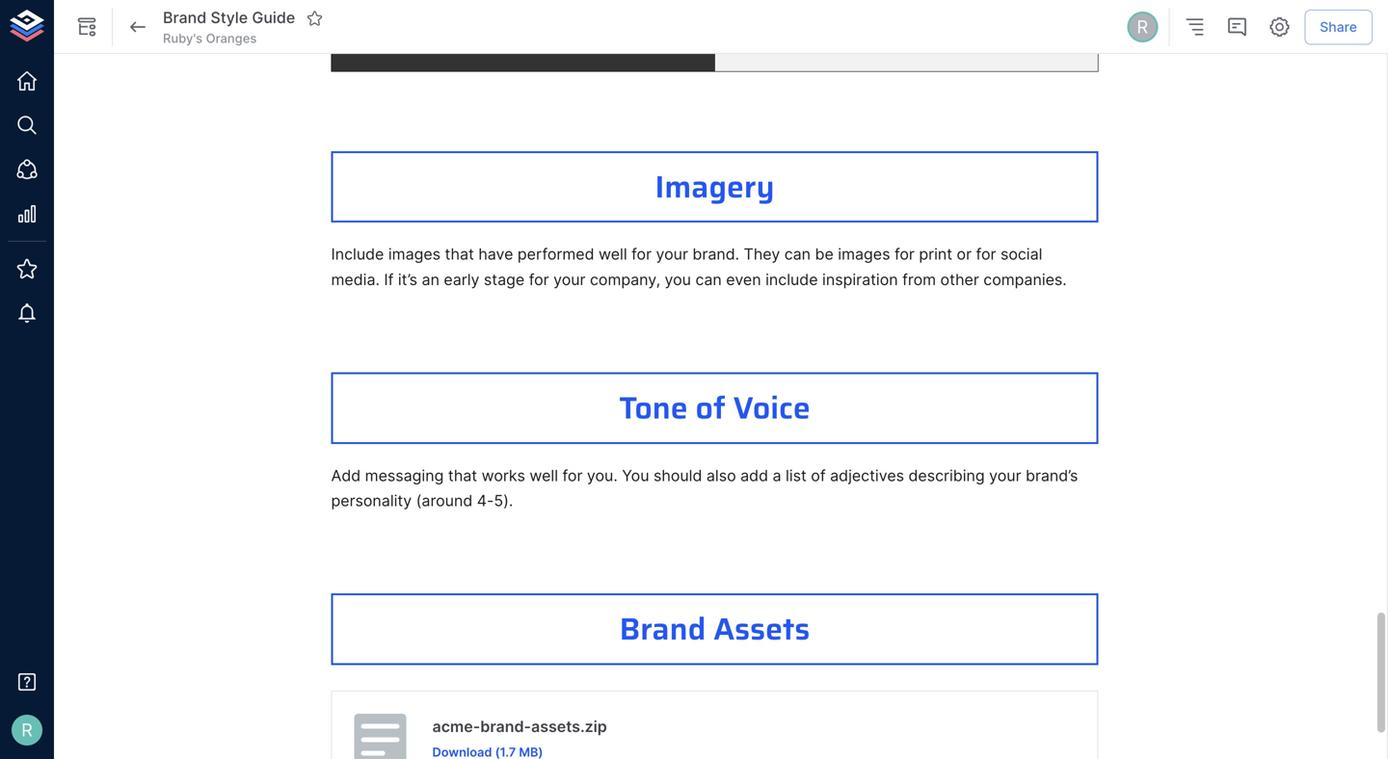 Task type: describe. For each thing, give the bounding box(es) containing it.
also
[[707, 466, 736, 485]]

1 horizontal spatial your
[[656, 245, 688, 264]]

for down the performed
[[529, 271, 549, 289]]

assets.zip
[[531, 718, 607, 737]]

tone
[[619, 384, 688, 432]]

add
[[741, 466, 768, 485]]

well inside include images that have performed well for your brand. they can be images for print or for social media. if it's an early stage for your company, you can even include inspiration from other companies.
[[599, 245, 627, 264]]

if
[[384, 271, 394, 289]]

guide
[[252, 8, 295, 27]]

0 horizontal spatial r button
[[6, 710, 48, 752]]

be
[[815, 245, 834, 264]]

r for the top r button
[[1137, 16, 1148, 37]]

that for have
[[445, 245, 474, 264]]

share
[[1320, 19, 1358, 35]]

comments image
[[1226, 15, 1249, 39]]

brand for brand style guide
[[163, 8, 207, 27]]

you
[[665, 271, 691, 289]]

for right or
[[976, 245, 996, 264]]

r for the left r button
[[21, 720, 33, 741]]

they
[[744, 245, 780, 264]]

brand style guide
[[163, 8, 295, 27]]

ruby's oranges link
[[163, 30, 257, 47]]

works
[[482, 466, 525, 485]]

ruby's oranges
[[163, 31, 257, 46]]

0 vertical spatial r button
[[1124, 9, 1161, 45]]

share button
[[1305, 9, 1373, 45]]

add messaging that works well for you. you should also add a list of adjectives describing your brand's personality (around 4-5).
[[331, 466, 1083, 511]]

an
[[422, 271, 440, 289]]

you
[[622, 466, 649, 485]]

it's
[[398, 271, 418, 289]]

ruby's
[[163, 31, 203, 46]]

style
[[211, 8, 248, 27]]

1 images from the left
[[388, 245, 441, 264]]

show wiki image
[[75, 15, 98, 39]]

personality
[[331, 492, 412, 511]]

list
[[786, 466, 807, 485]]

for up the from
[[895, 245, 915, 264]]

for up company, on the top left of page
[[632, 245, 652, 264]]

companies.
[[984, 271, 1067, 289]]

go back image
[[126, 15, 149, 39]]

brand for brand assets
[[620, 605, 706, 654]]

performed
[[518, 245, 594, 264]]

brand assets
[[620, 605, 810, 654]]

brand's
[[1026, 466, 1078, 485]]

early
[[444, 271, 480, 289]]

table of contents image
[[1183, 15, 1206, 39]]

(around
[[416, 492, 473, 511]]



Task type: vqa. For each thing, say whether or not it's contained in the screenshot.
3rd help image from the top
no



Task type: locate. For each thing, give the bounding box(es) containing it.
0 vertical spatial brand
[[163, 8, 207, 27]]

can down 'brand.'
[[696, 271, 722, 289]]

1 horizontal spatial well
[[599, 245, 627, 264]]

of right tone
[[696, 384, 726, 432]]

images up it's
[[388, 245, 441, 264]]

your inside add messaging that works well for you. you should also add a list of adjectives describing your brand's personality (around 4-5).
[[989, 466, 1022, 485]]

r button
[[1124, 9, 1161, 45], [6, 710, 48, 752]]

for left you.
[[563, 466, 583, 485]]

images up the inspiration
[[838, 245, 890, 264]]

0 vertical spatial of
[[696, 384, 726, 432]]

brand-
[[480, 718, 531, 737]]

voice
[[733, 384, 811, 432]]

that up (around
[[448, 466, 477, 485]]

can
[[785, 245, 811, 264], [696, 271, 722, 289]]

0 vertical spatial can
[[785, 245, 811, 264]]

0 horizontal spatial well
[[530, 466, 558, 485]]

that inside include images that have performed well for your brand. they can be images for print or for social media. if it's an early stage for your company, you can even include inspiration from other companies.
[[445, 245, 474, 264]]

or
[[957, 245, 972, 264]]

4-
[[477, 492, 494, 511]]

1 horizontal spatial images
[[838, 245, 890, 264]]

1 vertical spatial of
[[811, 466, 826, 485]]

oranges
[[206, 31, 257, 46]]

social
[[1001, 245, 1043, 264]]

0 vertical spatial r
[[1137, 16, 1148, 37]]

brand.
[[693, 245, 740, 264]]

tone of voice
[[619, 384, 811, 432]]

of right list
[[811, 466, 826, 485]]

adjectives
[[830, 466, 904, 485]]

0 horizontal spatial brand
[[163, 8, 207, 27]]

settings image
[[1268, 15, 1291, 39]]

media.
[[331, 271, 380, 289]]

well up company, on the top left of page
[[599, 245, 627, 264]]

company,
[[590, 271, 661, 289]]

include
[[766, 271, 818, 289]]

1 vertical spatial well
[[530, 466, 558, 485]]

1 vertical spatial can
[[696, 271, 722, 289]]

1 vertical spatial brand
[[620, 605, 706, 654]]

that inside add messaging that works well for you. you should also add a list of adjectives describing your brand's personality (around 4-5).
[[448, 466, 477, 485]]

for inside add messaging that works well for you. you should also add a list of adjectives describing your brand's personality (around 4-5).
[[563, 466, 583, 485]]

well inside add messaging that works well for you. you should also add a list of adjectives describing your brand's personality (around 4-5).
[[530, 466, 558, 485]]

2 vertical spatial your
[[989, 466, 1022, 485]]

should
[[654, 466, 702, 485]]

5).
[[494, 492, 513, 511]]

assets
[[714, 605, 810, 654]]

0 vertical spatial your
[[656, 245, 688, 264]]

0 horizontal spatial of
[[696, 384, 726, 432]]

0 horizontal spatial can
[[696, 271, 722, 289]]

print
[[919, 245, 953, 264]]

2 images from the left
[[838, 245, 890, 264]]

1 vertical spatial that
[[448, 466, 477, 485]]

0 vertical spatial that
[[445, 245, 474, 264]]

your up the 'you'
[[656, 245, 688, 264]]

imagery
[[655, 162, 775, 211]]

r
[[1137, 16, 1148, 37], [21, 720, 33, 741]]

even
[[726, 271, 761, 289]]

your left brand's
[[989, 466, 1022, 485]]

that up early
[[445, 245, 474, 264]]

1 horizontal spatial can
[[785, 245, 811, 264]]

your down the performed
[[554, 271, 586, 289]]

have
[[479, 245, 513, 264]]

other
[[941, 271, 979, 289]]

you.
[[587, 466, 618, 485]]

favorite image
[[306, 10, 323, 27]]

well
[[599, 245, 627, 264], [530, 466, 558, 485]]

from
[[903, 271, 936, 289]]

acme-brand-assets.zip
[[432, 718, 607, 737]]

acme-
[[432, 718, 480, 737]]

0 horizontal spatial images
[[388, 245, 441, 264]]

1 horizontal spatial brand
[[620, 605, 706, 654]]

0 horizontal spatial r
[[21, 720, 33, 741]]

your
[[656, 245, 688, 264], [554, 271, 586, 289], [989, 466, 1022, 485]]

that for works
[[448, 466, 477, 485]]

of
[[696, 384, 726, 432], [811, 466, 826, 485]]

1 horizontal spatial of
[[811, 466, 826, 485]]

0 vertical spatial well
[[599, 245, 627, 264]]

1 horizontal spatial r
[[1137, 16, 1148, 37]]

add
[[331, 466, 361, 485]]

can up "include" at the top
[[785, 245, 811, 264]]

messaging
[[365, 466, 444, 485]]

1 vertical spatial r button
[[6, 710, 48, 752]]

a
[[773, 466, 781, 485]]

that
[[445, 245, 474, 264], [448, 466, 477, 485]]

describing
[[909, 466, 985, 485]]

of inside add messaging that works well for you. you should also add a list of adjectives describing your brand's personality (around 4-5).
[[811, 466, 826, 485]]

include images that have performed well for your brand. they can be images for print or for social media. if it's an early stage for your company, you can even include inspiration from other companies.
[[331, 245, 1067, 289]]

stage
[[484, 271, 525, 289]]

include
[[331, 245, 384, 264]]

brand
[[163, 8, 207, 27], [620, 605, 706, 654]]

inspiration
[[822, 271, 898, 289]]

1 vertical spatial r
[[21, 720, 33, 741]]

images
[[388, 245, 441, 264], [838, 245, 890, 264]]

0 horizontal spatial your
[[554, 271, 586, 289]]

for
[[632, 245, 652, 264], [895, 245, 915, 264], [976, 245, 996, 264], [529, 271, 549, 289], [563, 466, 583, 485]]

1 horizontal spatial r button
[[1124, 9, 1161, 45]]

2 horizontal spatial your
[[989, 466, 1022, 485]]

well right the works
[[530, 466, 558, 485]]

1 vertical spatial your
[[554, 271, 586, 289]]



